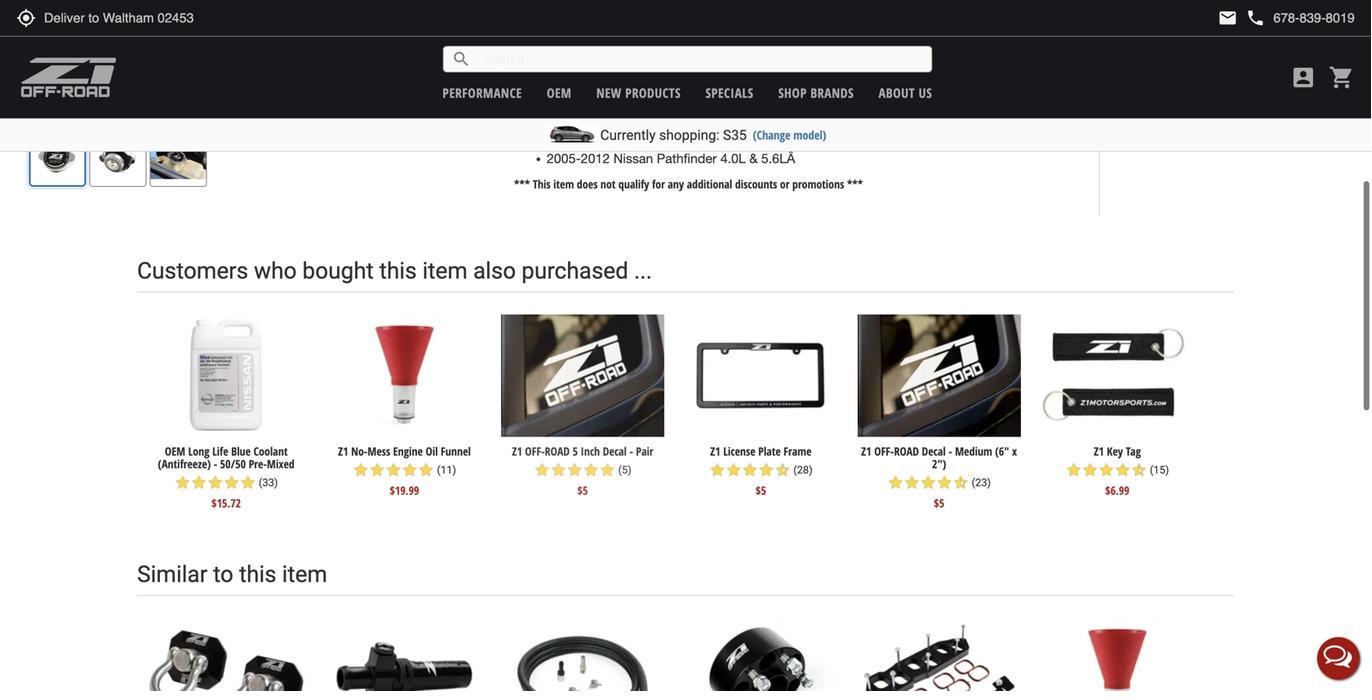 Task type: describe. For each thing, give the bounding box(es) containing it.
discounts
[[735, 176, 777, 192]]

performance link
[[443, 84, 522, 102]]

specials
[[706, 84, 754, 102]]

or
[[780, 176, 790, 192]]

pre-
[[249, 456, 267, 472]]

any
[[668, 176, 684, 192]]

shopping_cart
[[1329, 64, 1355, 91]]

road for star
[[545, 444, 570, 459]]

question
[[1191, 12, 1231, 28]]

key
[[1107, 444, 1123, 459]]

about us link
[[879, 84, 932, 102]]

shop
[[779, 84, 807, 102]]

z1 no-mess engine oil funnel star star star star star (11) $19.99
[[338, 444, 471, 498]]

3.8l
[[739, 114, 764, 129]]

0 horizontal spatial this
[[533, 176, 551, 192]]

account_box link
[[1286, 64, 1321, 91]]

z1 off-road 5 inch decal - pair star star star star star (5) $5
[[512, 444, 654, 498]]

about us
[[879, 84, 932, 102]]

account_box
[[1291, 64, 1317, 91]]

- for star
[[630, 444, 633, 459]]

star_half inside z1 license plate frame star star star star star_half (28) $5
[[775, 462, 791, 478]]

4.0lâ
[[695, 95, 729, 110]]

currently shopping: s35 (change model)
[[600, 127, 826, 143]]

1 vertical spatial &
[[750, 151, 758, 166]]

who
[[254, 257, 297, 284]]

xterra
[[657, 95, 692, 110]]

mail link
[[1218, 8, 1238, 28]]

products
[[625, 84, 681, 102]]

new products link
[[596, 84, 681, 102]]

0 vertical spatial frontier
[[657, 114, 702, 129]]

similar
[[137, 561, 208, 588]]

additional
[[687, 176, 732, 192]]

(6"
[[995, 444, 1009, 459]]

5
[[573, 444, 578, 459]]

2 *** from the left
[[847, 176, 863, 192]]

2005-2015 nissan xterra 4.0lâ 2005-2021 nissan frontier 4.0 & 3.8l 2022+ nissan frontier 3.8lâ 2005-2012 nissan pathfinder 4.0l & 5.6lâ
[[547, 95, 799, 166]]

shopping_cart link
[[1325, 64, 1355, 91]]

2 2005- from the top
[[547, 114, 581, 129]]

1 vertical spatial frontier
[[631, 132, 675, 147]]

decal inside z1 off-road 5 inch decal - pair star star star star star (5) $5
[[603, 444, 627, 459]]

medium
[[955, 444, 993, 459]]

x
[[1012, 444, 1017, 459]]

z1 key tag star star star star star_half (15) $6.99
[[1066, 444, 1169, 498]]

specials link
[[706, 84, 754, 102]]

(11)
[[437, 464, 456, 476]]

nissan up 2012
[[587, 132, 627, 147]]

1 2005- from the top
[[547, 95, 581, 110]]

mail phone
[[1218, 8, 1266, 28]]

nissan down 'new products'
[[614, 114, 653, 129]]

star_half inside z1 off-road decal - medium (6" x 2") star star star star star_half (23) $5
[[953, 475, 969, 491]]

ask
[[1163, 12, 1179, 28]]

$19.99
[[390, 483, 419, 498]]

$6.99
[[1105, 483, 1130, 498]]

blue
[[231, 444, 251, 459]]

shop brands link
[[779, 84, 854, 102]]

bought
[[302, 257, 374, 284]]

for
[[652, 176, 665, 192]]

nissan up currently
[[614, 95, 653, 110]]

z1 motorsports logo image
[[20, 57, 117, 98]]

mail
[[1218, 8, 1238, 28]]

z1 for star
[[1094, 444, 1104, 459]]

no-
[[351, 444, 368, 459]]

us
[[919, 84, 932, 102]]

a
[[1182, 12, 1188, 28]]

off- for 2")
[[874, 444, 894, 459]]

(23)
[[972, 477, 991, 489]]

oem link
[[547, 84, 572, 102]]

1 *** from the left
[[514, 176, 530, 192]]

z1 off-road decal - medium (6" x 2") star star star star star_half (23) $5
[[861, 444, 1017, 511]]

engine
[[393, 444, 423, 459]]

(15)
[[1150, 464, 1169, 476]]

model)
[[794, 127, 826, 143]]

star_half inside z1 key tag star star star star star_half (15) $6.99
[[1131, 462, 1147, 478]]

pair
[[636, 444, 654, 459]]

promotions
[[793, 176, 844, 192]]

customers
[[137, 257, 248, 284]]

oil
[[426, 444, 438, 459]]

coolant
[[254, 444, 288, 459]]

*** this item does not qualify for any additional discounts or promotions ***
[[514, 176, 863, 192]]

tag
[[1126, 444, 1141, 459]]

not
[[601, 176, 616, 192]]

does
[[577, 176, 598, 192]]

license
[[723, 444, 756, 459]]

s35
[[723, 127, 747, 143]]

z1 for decal
[[861, 444, 872, 459]]

pathfinder
[[657, 151, 717, 166]]

phone link
[[1246, 8, 1355, 28]]

ask a question about this product
[[1163, 12, 1318, 28]]

road for 2")
[[894, 444, 919, 459]]

1 vertical spatial this
[[239, 561, 277, 588]]

0 horizontal spatial &
[[727, 114, 735, 129]]

1 horizontal spatial this
[[1263, 12, 1281, 28]]



Task type: locate. For each thing, give the bounding box(es) containing it.
*** right the promotions
[[847, 176, 863, 192]]

1 horizontal spatial off-
[[874, 444, 894, 459]]

2 vertical spatial item
[[282, 561, 327, 588]]

2 off- from the left
[[874, 444, 894, 459]]

1 vertical spatial this
[[533, 176, 551, 192]]

road left 5 on the left of the page
[[545, 444, 570, 459]]

off- left 5 on the left of the page
[[525, 444, 545, 459]]

0 horizontal spatial about
[[879, 84, 915, 102]]

(antifreeze)
[[158, 456, 211, 472]]

z1 left no-
[[338, 444, 348, 459]]

qualify
[[619, 176, 649, 192]]

this left product
[[1263, 12, 1281, 28]]

oem for oem
[[547, 84, 572, 102]]

this right to
[[239, 561, 277, 588]]

1 horizontal spatial ***
[[847, 176, 863, 192]]

$5 down 5 on the left of the page
[[578, 483, 588, 498]]

-
[[630, 444, 633, 459], [949, 444, 952, 459], [214, 456, 217, 472]]

2012
[[581, 151, 610, 166]]

1 horizontal spatial &
[[750, 151, 758, 166]]

new products
[[596, 84, 681, 102]]

oem
[[547, 84, 572, 102], [165, 444, 185, 459]]

2022+
[[547, 132, 584, 147]]

0 horizontal spatial road
[[545, 444, 570, 459]]

z1 for 5
[[512, 444, 522, 459]]

0 horizontal spatial oem
[[165, 444, 185, 459]]

- inside "oem long life blue coolant (antifreeze) - 50/50 pre-mixed star star star star star (33) $15.72"
[[214, 456, 217, 472]]

shop brands
[[779, 84, 854, 102]]

4 z1 from the left
[[861, 444, 872, 459]]

z1 for engine
[[338, 444, 348, 459]]

oem inside "oem long life blue coolant (antifreeze) - 50/50 pre-mixed star star star star star (33) $15.72"
[[165, 444, 185, 459]]

- for mixed
[[214, 456, 217, 472]]

1 horizontal spatial this
[[379, 257, 417, 284]]

2015
[[581, 95, 610, 110]]

(change
[[753, 127, 791, 143]]

to
[[213, 561, 233, 588]]

about inside ask a question about this product link
[[1233, 12, 1260, 28]]

purchased
[[522, 257, 628, 284]]

1 horizontal spatial -
[[630, 444, 633, 459]]

2 horizontal spatial star_half
[[1131, 462, 1147, 478]]

$15.72
[[211, 495, 241, 511]]

frame
[[784, 444, 812, 459]]

road
[[545, 444, 570, 459], [894, 444, 919, 459]]

star_half left the (28)
[[775, 462, 791, 478]]

2 z1 from the left
[[512, 444, 522, 459]]

5.6lâ
[[761, 151, 795, 166]]

star
[[353, 462, 369, 478], [369, 462, 385, 478], [385, 462, 402, 478], [402, 462, 418, 478], [418, 462, 434, 478], [534, 462, 550, 478], [550, 462, 567, 478], [567, 462, 583, 478], [583, 462, 599, 478], [599, 462, 616, 478], [709, 462, 726, 478], [726, 462, 742, 478], [742, 462, 758, 478], [758, 462, 775, 478], [1066, 462, 1082, 478], [1082, 462, 1099, 478], [1099, 462, 1115, 478], [1115, 462, 1131, 478], [175, 475, 191, 491], [191, 475, 207, 491], [207, 475, 223, 491], [223, 475, 240, 491], [240, 475, 256, 491], [888, 475, 904, 491], [904, 475, 920, 491], [920, 475, 937, 491], [937, 475, 953, 491]]

$5 inside z1 off-road 5 inch decal - pair star star star star star (5) $5
[[578, 483, 588, 498]]

frontier up 'pathfinder'
[[631, 132, 675, 147]]

0 vertical spatial this
[[379, 257, 417, 284]]

oem for oem long life blue coolant (antifreeze) - 50/50 pre-mixed star star star star star (33) $15.72
[[165, 444, 185, 459]]

decal up (5)
[[603, 444, 627, 459]]

product
[[1284, 12, 1318, 28]]

2 horizontal spatial -
[[949, 444, 952, 459]]

z1 inside z1 license plate frame star star star star star_half (28) $5
[[710, 444, 721, 459]]

item right to
[[282, 561, 327, 588]]

1 horizontal spatial $5
[[756, 483, 766, 498]]

z1 right frame
[[861, 444, 872, 459]]

road inside z1 off-road decal - medium (6" x 2") star star star star star_half (23) $5
[[894, 444, 919, 459]]

off- inside z1 off-road 5 inch decal - pair star star star star star (5) $5
[[525, 444, 545, 459]]

my_location
[[16, 8, 36, 28]]

- inside z1 off-road 5 inch decal - pair star star star star star (5) $5
[[630, 444, 633, 459]]

funnel
[[441, 444, 471, 459]]

5 z1 from the left
[[1094, 444, 1104, 459]]

road inside z1 off-road 5 inch decal - pair star star star star star (5) $5
[[545, 444, 570, 459]]

(change model) link
[[753, 127, 826, 143]]

1 decal from the left
[[603, 444, 627, 459]]

...
[[634, 257, 652, 284]]

2")
[[932, 456, 946, 472]]

phone
[[1246, 8, 1266, 28]]

0 horizontal spatial -
[[214, 456, 217, 472]]

& right 4.0
[[727, 114, 735, 129]]

inch
[[581, 444, 600, 459]]

$5 down plate
[[756, 483, 766, 498]]

brands
[[811, 84, 854, 102]]

4.0
[[705, 114, 723, 129]]

Search search field
[[471, 47, 932, 72]]

2 horizontal spatial item
[[554, 176, 574, 192]]

star_half left (23)
[[953, 475, 969, 491]]

star_half
[[775, 462, 791, 478], [1131, 462, 1147, 478], [953, 475, 969, 491]]

road left 2")
[[894, 444, 919, 459]]

*** left does
[[514, 176, 530, 192]]

off- for star
[[525, 444, 545, 459]]

0 vertical spatial oem
[[547, 84, 572, 102]]

0 horizontal spatial item
[[282, 561, 327, 588]]

***
[[514, 176, 530, 192], [847, 176, 863, 192]]

2005- up 2022+ at left
[[547, 114, 581, 129]]

decal inside z1 off-road decal - medium (6" x 2") star star star star star_half (23) $5
[[922, 444, 946, 459]]

- left pair
[[630, 444, 633, 459]]

oem left "2015"
[[547, 84, 572, 102]]

0 vertical spatial about
[[1233, 12, 1260, 28]]

this left does
[[533, 176, 551, 192]]

(5)
[[618, 464, 632, 476]]

off- inside z1 off-road decal - medium (6" x 2") star star star star star_half (23) $5
[[874, 444, 894, 459]]

star_half down tag
[[1131, 462, 1147, 478]]

customers who bought this item also purchased ...
[[137, 257, 652, 284]]

- left 50/50
[[214, 456, 217, 472]]

about
[[1233, 12, 1260, 28], [879, 84, 915, 102]]

decal left medium
[[922, 444, 946, 459]]

off-
[[525, 444, 545, 459], [874, 444, 894, 459]]

frontier down xterra
[[657, 114, 702, 129]]

mixed
[[267, 456, 295, 472]]

1 vertical spatial oem
[[165, 444, 185, 459]]

0 horizontal spatial star_half
[[775, 462, 791, 478]]

z1 license plate frame star star star star star_half (28) $5
[[709, 444, 813, 498]]

1 horizontal spatial oem
[[547, 84, 572, 102]]

oem long life blue coolant (antifreeze) - 50/50 pre-mixed star star star star star (33) $15.72
[[158, 444, 295, 511]]

nissan down currently
[[614, 151, 653, 166]]

2005- down 2022+ at left
[[547, 151, 581, 166]]

z1 inside z1 key tag star star star star star_half (15) $6.99
[[1094, 444, 1104, 459]]

mess
[[368, 444, 390, 459]]

z1 inside z1 off-road 5 inch decal - pair star star star star star (5) $5
[[512, 444, 522, 459]]

2 road from the left
[[894, 444, 919, 459]]

z1 inside z1 off-road decal - medium (6" x 2") star star star star star_half (23) $5
[[861, 444, 872, 459]]

1 road from the left
[[545, 444, 570, 459]]

fits:
[[514, 66, 535, 84]]

z1 left license
[[710, 444, 721, 459]]

1 z1 from the left
[[338, 444, 348, 459]]

off- left 2")
[[874, 444, 894, 459]]

long
[[188, 444, 210, 459]]

1 vertical spatial about
[[879, 84, 915, 102]]

z1 left 5 on the left of the page
[[512, 444, 522, 459]]

shopping:
[[659, 127, 720, 143]]

oem left long
[[165, 444, 185, 459]]

this right bought
[[379, 257, 417, 284]]

z1 left key
[[1094, 444, 1104, 459]]

2021
[[581, 114, 610, 129]]

$5 down 2")
[[934, 495, 945, 511]]

2005- up the 2021
[[547, 95, 581, 110]]

2 horizontal spatial $5
[[934, 495, 945, 511]]

ask a question about this product link
[[1114, 5, 1344, 35]]

search
[[452, 49, 471, 69]]

1 vertical spatial item
[[422, 257, 468, 284]]

0 vertical spatial 2005-
[[547, 95, 581, 110]]

1 horizontal spatial star_half
[[953, 475, 969, 491]]

z1
[[338, 444, 348, 459], [512, 444, 522, 459], [710, 444, 721, 459], [861, 444, 872, 459], [1094, 444, 1104, 459]]

3 2005- from the top
[[547, 151, 581, 166]]

1 vertical spatial 2005-
[[547, 114, 581, 129]]

$5 inside z1 off-road decal - medium (6" x 2") star star star star star_half (23) $5
[[934, 495, 945, 511]]

also
[[473, 257, 516, 284]]

0 horizontal spatial off-
[[525, 444, 545, 459]]

4.0l
[[721, 151, 746, 166]]

0 horizontal spatial $5
[[578, 483, 588, 498]]

currently
[[600, 127, 656, 143]]

z1 inside z1 no-mess engine oil funnel star star star star star (11) $19.99
[[338, 444, 348, 459]]

3 z1 from the left
[[710, 444, 721, 459]]

item left does
[[554, 176, 574, 192]]

z1 for frame
[[710, 444, 721, 459]]

2 vertical spatial 2005-
[[547, 151, 581, 166]]

0 horizontal spatial ***
[[514, 176, 530, 192]]

1 horizontal spatial item
[[422, 257, 468, 284]]

50/50
[[220, 456, 246, 472]]

similar to this item
[[137, 561, 327, 588]]

1 horizontal spatial decal
[[922, 444, 946, 459]]

new
[[596, 84, 622, 102]]

(33)
[[259, 477, 278, 489]]

1 horizontal spatial about
[[1233, 12, 1260, 28]]

(28)
[[794, 464, 813, 476]]

0 vertical spatial item
[[554, 176, 574, 192]]

item left also
[[422, 257, 468, 284]]

2 decal from the left
[[922, 444, 946, 459]]

life
[[212, 444, 228, 459]]

0 vertical spatial this
[[1263, 12, 1281, 28]]

performance
[[443, 84, 522, 102]]

- right 2")
[[949, 444, 952, 459]]

&
[[727, 114, 735, 129], [750, 151, 758, 166]]

& right 4.0l
[[750, 151, 758, 166]]

frontier
[[657, 114, 702, 129], [631, 132, 675, 147]]

0 vertical spatial &
[[727, 114, 735, 129]]

- inside z1 off-road decal - medium (6" x 2") star star star star star_half (23) $5
[[949, 444, 952, 459]]

0 horizontal spatial this
[[239, 561, 277, 588]]

1 horizontal spatial road
[[894, 444, 919, 459]]

this
[[1263, 12, 1281, 28], [533, 176, 551, 192]]

$5 inside z1 license plate frame star star star star star_half (28) $5
[[756, 483, 766, 498]]

0 horizontal spatial decal
[[603, 444, 627, 459]]

1 off- from the left
[[525, 444, 545, 459]]



Task type: vqa. For each thing, say whether or not it's contained in the screenshot.
Oem related to OEM Long Life Blue Coolant (Antifreeze) - 50/50 Pre-Mixed star star star star star (33) $15.72
yes



